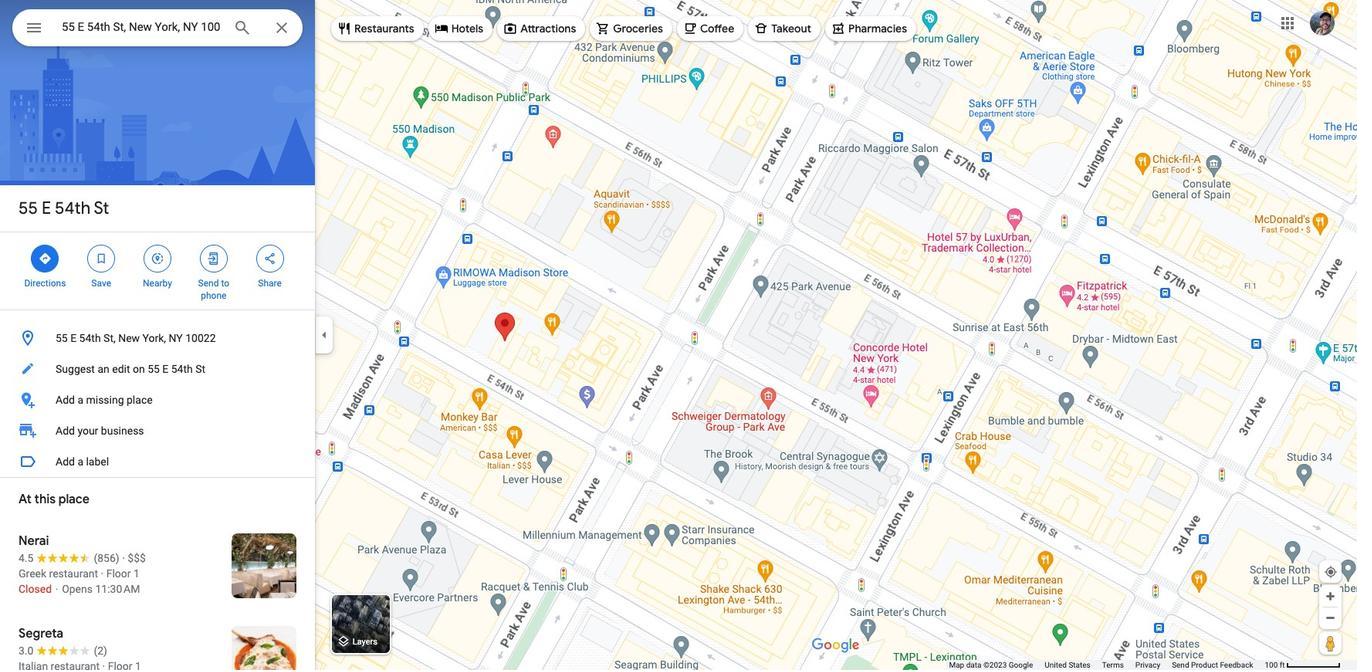 Task type: locate. For each thing, give the bounding box(es) containing it.
a for missing
[[77, 394, 83, 406]]

0 vertical spatial ·
[[122, 552, 125, 564]]

add a missing place button
[[0, 384, 315, 415]]

zoom in image
[[1325, 591, 1336, 602]]

a inside add a label button
[[77, 455, 83, 468]]

55 up "suggest"
[[56, 332, 68, 344]]

· left price: expensive icon
[[122, 552, 125, 564]]

e
[[42, 198, 51, 219], [70, 332, 77, 344], [162, 363, 169, 375]]

e up 
[[42, 198, 51, 219]]

a
[[77, 394, 83, 406], [77, 455, 83, 468]]

nerai
[[19, 533, 49, 549]]

2 horizontal spatial 55
[[148, 363, 160, 375]]

1
[[134, 567, 140, 580]]

55 up directions
[[19, 198, 38, 219]]

0 vertical spatial 54th
[[55, 198, 90, 219]]

e for 55 e 54th st
[[42, 198, 51, 219]]

data
[[966, 661, 981, 669]]

show your location image
[[1324, 565, 1338, 579]]

0 vertical spatial add
[[56, 394, 75, 406]]

0 horizontal spatial send
[[198, 278, 219, 289]]

0 vertical spatial 55
[[19, 198, 38, 219]]

e for 55 e 54th st, new york, ny 10022
[[70, 332, 77, 344]]

send up phone
[[198, 278, 219, 289]]

edit
[[112, 363, 130, 375]]

send inside send to phone
[[198, 278, 219, 289]]

a left the missing
[[77, 394, 83, 406]]

1 vertical spatial e
[[70, 332, 77, 344]]

1 add from the top
[[56, 394, 75, 406]]

st up 
[[94, 198, 109, 219]]

None field
[[62, 18, 221, 36]]


[[25, 17, 43, 39]]

0 vertical spatial a
[[77, 394, 83, 406]]

1 vertical spatial send
[[1172, 661, 1189, 669]]

footer
[[949, 660, 1265, 670]]

a inside add a missing place button
[[77, 394, 83, 406]]

states
[[1069, 661, 1091, 669]]

4.5 stars 856 reviews image
[[19, 550, 119, 566]]

55
[[19, 198, 38, 219], [56, 332, 68, 344], [148, 363, 160, 375]]

directions
[[24, 278, 66, 289]]

2 horizontal spatial e
[[162, 363, 169, 375]]

55 for 55 e 54th st
[[19, 198, 38, 219]]

groceries button
[[590, 10, 672, 47]]

feedback
[[1220, 661, 1253, 669]]

0 vertical spatial place
[[127, 394, 153, 406]]

send product feedback
[[1172, 661, 1253, 669]]

2 a from the top
[[77, 455, 83, 468]]


[[38, 250, 52, 267]]

· $$$
[[122, 552, 146, 564]]

add left label
[[56, 455, 75, 468]]

a left label
[[77, 455, 83, 468]]

united
[[1045, 661, 1067, 669]]

layers
[[353, 637, 377, 647]]

1 horizontal spatial 55
[[56, 332, 68, 344]]

· down "(856)"
[[101, 567, 104, 580]]

1 vertical spatial 55
[[56, 332, 68, 344]]

100 ft button
[[1265, 661, 1341, 669]]

2 vertical spatial 55
[[148, 363, 160, 375]]

54th for st,
[[79, 332, 101, 344]]

takeout
[[771, 22, 811, 36]]

york,
[[142, 332, 166, 344]]

phone
[[201, 290, 226, 301]]

3 add from the top
[[56, 455, 75, 468]]

1 vertical spatial 54th
[[79, 332, 101, 344]]

add a missing place
[[56, 394, 153, 406]]

send left product
[[1172, 661, 1189, 669]]

on
[[133, 363, 145, 375]]

add
[[56, 394, 75, 406], [56, 425, 75, 437], [56, 455, 75, 468]]

0 horizontal spatial ·
[[101, 567, 104, 580]]

0 horizontal spatial e
[[42, 198, 51, 219]]

place
[[127, 394, 153, 406], [59, 492, 89, 507]]

business
[[101, 425, 144, 437]]

e inside button
[[162, 363, 169, 375]]

55 e 54th st
[[19, 198, 109, 219]]

add a label button
[[0, 446, 315, 477]]

e right on
[[162, 363, 169, 375]]

1 vertical spatial a
[[77, 455, 83, 468]]

map
[[949, 661, 964, 669]]

1 a from the top
[[77, 394, 83, 406]]

footer containing map data ©2023 google
[[949, 660, 1265, 670]]

1 horizontal spatial place
[[127, 394, 153, 406]]

0 vertical spatial send
[[198, 278, 219, 289]]

st
[[94, 198, 109, 219], [195, 363, 205, 375]]

0 vertical spatial st
[[94, 198, 109, 219]]

54th
[[55, 198, 90, 219], [79, 332, 101, 344], [171, 363, 193, 375]]

share
[[258, 278, 282, 289]]

·
[[122, 552, 125, 564], [101, 567, 104, 580]]

2 vertical spatial 54th
[[171, 363, 193, 375]]

55 inside "button"
[[56, 332, 68, 344]]

hotels button
[[428, 10, 493, 47]]

st inside button
[[195, 363, 205, 375]]

your
[[77, 425, 98, 437]]

restaurants button
[[331, 10, 424, 47]]

to
[[221, 278, 229, 289]]

0 horizontal spatial 55
[[19, 198, 38, 219]]

1 horizontal spatial send
[[1172, 661, 1189, 669]]

send inside send product feedback button
[[1172, 661, 1189, 669]]

· inside greek restaurant · floor 1 closed ⋅ opens 11:30 am
[[101, 567, 104, 580]]

2 vertical spatial e
[[162, 363, 169, 375]]

actions for 55 e 54th st region
[[0, 232, 315, 310]]

segreta
[[19, 626, 63, 641]]

55 right on
[[148, 363, 160, 375]]

55 E 54th St, New York, NY 10022 field
[[12, 9, 303, 46]]

place down on
[[127, 394, 153, 406]]

add for add a missing place
[[56, 394, 75, 406]]

privacy button
[[1135, 660, 1160, 670]]

1 vertical spatial st
[[195, 363, 205, 375]]

1 vertical spatial ·
[[101, 567, 104, 580]]

55 e 54th st, new york, ny 10022 button
[[0, 323, 315, 354]]

greek
[[19, 567, 46, 580]]

0 vertical spatial e
[[42, 198, 51, 219]]

st down the 10022
[[195, 363, 205, 375]]

e inside "button"
[[70, 332, 77, 344]]

©2023
[[983, 661, 1007, 669]]

100
[[1265, 661, 1278, 669]]

add down "suggest"
[[56, 394, 75, 406]]

2 vertical spatial add
[[56, 455, 75, 468]]

3.0
[[19, 645, 34, 657]]

send
[[198, 278, 219, 289], [1172, 661, 1189, 669]]

1 horizontal spatial st
[[195, 363, 205, 375]]

an
[[98, 363, 109, 375]]

0 horizontal spatial place
[[59, 492, 89, 507]]

e up "suggest"
[[70, 332, 77, 344]]

54th inside "button"
[[79, 332, 101, 344]]

send to phone
[[198, 278, 229, 301]]

100 ft
[[1265, 661, 1285, 669]]

1 vertical spatial add
[[56, 425, 75, 437]]

a for label
[[77, 455, 83, 468]]

54th for st
[[55, 198, 90, 219]]

2 add from the top
[[56, 425, 75, 437]]

add left your
[[56, 425, 75, 437]]

1 horizontal spatial e
[[70, 332, 77, 344]]

place right this
[[59, 492, 89, 507]]

attractions button
[[497, 10, 585, 47]]


[[263, 250, 277, 267]]



Task type: vqa. For each thing, say whether or not it's contained in the screenshot.
Send Product Feedback BUTTON
yes



Task type: describe. For each thing, give the bounding box(es) containing it.
10022
[[185, 332, 216, 344]]

ny
[[169, 332, 183, 344]]

ft
[[1280, 661, 1285, 669]]

united states button
[[1045, 660, 1091, 670]]

send product feedback button
[[1172, 660, 1253, 670]]

none field inside 55 e 54th st, new york, ny 10022 field
[[62, 18, 221, 36]]

3.0 stars 2 reviews image
[[19, 643, 107, 658]]

at this place
[[19, 492, 89, 507]]

send for send product feedback
[[1172, 661, 1189, 669]]

suggest an edit on 55 e 54th st
[[56, 363, 205, 375]]

place inside button
[[127, 394, 153, 406]]

add for add your business
[[56, 425, 75, 437]]

new
[[118, 332, 140, 344]]

suggest an edit on 55 e 54th st button
[[0, 354, 315, 384]]

⋅
[[54, 583, 59, 595]]

1 horizontal spatial ·
[[122, 552, 125, 564]]

google
[[1009, 661, 1033, 669]]

54th inside button
[[171, 363, 193, 375]]

nearby
[[143, 278, 172, 289]]


[[94, 250, 108, 267]]

greek restaurant · floor 1 closed ⋅ opens 11:30 am
[[19, 567, 140, 595]]

united states
[[1045, 661, 1091, 669]]

coffee
[[700, 22, 734, 36]]

groceries
[[613, 22, 663, 36]]

$$$
[[128, 552, 146, 564]]

1 vertical spatial place
[[59, 492, 89, 507]]

zoom out image
[[1325, 612, 1336, 624]]

11:30 am
[[95, 583, 140, 595]]

save
[[91, 278, 111, 289]]

opens
[[62, 583, 93, 595]]

add a label
[[56, 455, 109, 468]]

google account: cj baylor  
(christian.baylor@adept.ai) image
[[1310, 11, 1335, 35]]

takeout button
[[748, 10, 821, 47]]

 search field
[[12, 9, 303, 49]]

terms
[[1102, 661, 1124, 669]]

closed
[[19, 583, 52, 595]]


[[151, 250, 164, 267]]

map data ©2023 google
[[949, 661, 1033, 669]]

label
[[86, 455, 109, 468]]

coffee button
[[677, 10, 743, 47]]

collapse side panel image
[[316, 327, 333, 343]]

4.5
[[19, 552, 34, 564]]

show street view coverage image
[[1319, 631, 1342, 655]]

restaurants
[[354, 22, 414, 36]]

missing
[[86, 394, 124, 406]]

55 e 54th st, new york, ny 10022
[[56, 332, 216, 344]]

(856)
[[94, 552, 119, 564]]

terms button
[[1102, 660, 1124, 670]]


[[207, 250, 221, 267]]

 button
[[12, 9, 56, 49]]

hotels
[[451, 22, 483, 36]]

add your business
[[56, 425, 144, 437]]

pharmacies button
[[825, 10, 916, 47]]

at
[[19, 492, 32, 507]]

floor
[[106, 567, 131, 580]]

add your business link
[[0, 415, 315, 446]]

google maps element
[[0, 0, 1357, 670]]

(2)
[[94, 645, 107, 657]]

55 for 55 e 54th st, new york, ny 10022
[[56, 332, 68, 344]]

product
[[1191, 661, 1218, 669]]

price: expensive image
[[128, 552, 146, 564]]

st,
[[103, 332, 116, 344]]

55 inside button
[[148, 363, 160, 375]]

suggest
[[56, 363, 95, 375]]

restaurant
[[49, 567, 98, 580]]

0 horizontal spatial st
[[94, 198, 109, 219]]

send for send to phone
[[198, 278, 219, 289]]

add for add a label
[[56, 455, 75, 468]]

this
[[34, 492, 56, 507]]

privacy
[[1135, 661, 1160, 669]]

footer inside the google maps element
[[949, 660, 1265, 670]]

55 e 54th st main content
[[0, 0, 315, 670]]

pharmacies
[[848, 22, 907, 36]]

attractions
[[520, 22, 576, 36]]



